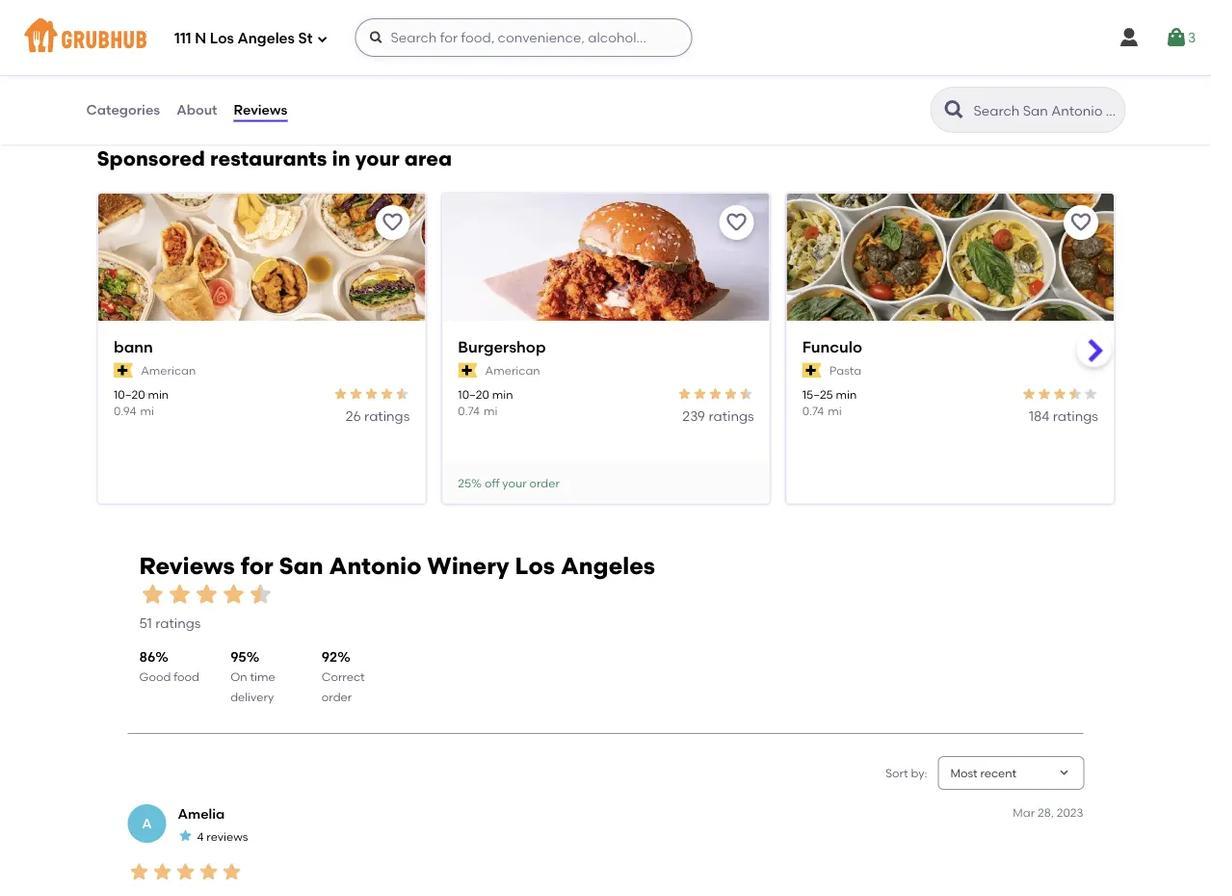 Task type: locate. For each thing, give the bounding box(es) containing it.
ratings right 26
[[364, 408, 409, 424]]

your right in
[[355, 146, 400, 171]]

1 horizontal spatial 0.74
[[802, 404, 823, 418]]

2 10–20 from the left
[[457, 387, 489, 401]]

save this restaurant button
[[375, 205, 409, 240], [719, 205, 754, 240], [1063, 205, 1098, 240]]

min inside 15–25 min 0.74 mi
[[835, 387, 856, 401]]

reviews inside button
[[234, 101, 287, 118]]

0.74 for funculo
[[802, 404, 823, 418]]

save this restaurant button for burgershop
[[719, 205, 754, 240]]

10–20
[[113, 387, 145, 401], [457, 387, 489, 401]]

reviews for reviews for san antonio winery los angeles
[[139, 551, 235, 579]]

a
[[142, 816, 152, 832]]

0 horizontal spatial 0.74
[[457, 404, 479, 418]]

most
[[950, 766, 977, 780]]

51 ratings
[[139, 615, 201, 631]]

1 horizontal spatial min
[[492, 387, 513, 401]]

mi right the 0.94
[[140, 404, 154, 418]]

mi down 15–25
[[827, 404, 841, 418]]

save this restaurant image
[[725, 211, 748, 234], [1069, 211, 1092, 234]]

2023
[[1057, 806, 1083, 820]]

1 vertical spatial your
[[502, 475, 526, 489]]

Search San Antonio Winery Los Angeles search field
[[972, 101, 1119, 119]]

3 subscription pass image from the left
[[802, 362, 821, 378]]

0 horizontal spatial save this restaurant image
[[725, 211, 748, 234]]

amelia
[[178, 806, 225, 822]]

2 min from the left
[[492, 387, 513, 401]]

25%
[[457, 475, 481, 489]]

main navigation navigation
[[0, 0, 1211, 75]]

10–20 inside 10–20 min 0.74 mi
[[457, 387, 489, 401]]

0 horizontal spatial angeles
[[237, 30, 295, 47]]

your right off
[[502, 475, 526, 489]]

correct
[[322, 670, 365, 684]]

min inside 10–20 min 0.94 mi
[[147, 387, 168, 401]]

mi down burgershop
[[483, 404, 497, 418]]

1 horizontal spatial angeles
[[561, 551, 655, 579]]

0 horizontal spatial los
[[210, 30, 234, 47]]

subscription pass image up 10–20 min 0.74 mi
[[457, 362, 477, 378]]

mar
[[1013, 806, 1035, 820]]

reviews for reviews
[[234, 101, 287, 118]]

min down 'pasta'
[[835, 387, 856, 401]]

2 horizontal spatial min
[[835, 387, 856, 401]]

los
[[210, 30, 234, 47], [515, 551, 555, 579]]

subscription pass image down bann
[[113, 362, 133, 378]]

funculo logo image
[[786, 193, 1113, 355]]

86
[[139, 649, 155, 665]]

0 horizontal spatial subscription pass image
[[113, 362, 133, 378]]

order right off
[[529, 475, 559, 489]]

mi inside 10–20 min 0.74 mi
[[483, 404, 497, 418]]

1 save this restaurant button from the left
[[375, 205, 409, 240]]

subscription pass image up 15–25
[[802, 362, 821, 378]]

0 horizontal spatial min
[[147, 387, 168, 401]]

Sort by: field
[[950, 765, 1017, 782]]

los right 'n'
[[210, 30, 234, 47]]

15–25
[[802, 387, 833, 401]]

min for funculo
[[835, 387, 856, 401]]

0 vertical spatial los
[[210, 30, 234, 47]]

sort by:
[[885, 766, 927, 780]]

antonio
[[329, 551, 421, 579]]

1 horizontal spatial save this restaurant image
[[1069, 211, 1092, 234]]

3 save this restaurant button from the left
[[1063, 205, 1098, 240]]

2 horizontal spatial subscription pass image
[[802, 362, 821, 378]]

0.74 inside 15–25 min 0.74 mi
[[802, 404, 823, 418]]

mi inside 10–20 min 0.94 mi
[[140, 404, 154, 418]]

your
[[355, 146, 400, 171], [502, 475, 526, 489]]

american for burgershop
[[485, 362, 540, 376]]

0 horizontal spatial 10–20
[[113, 387, 145, 401]]

svg image
[[1117, 26, 1141, 49], [368, 30, 384, 45], [316, 33, 328, 45]]

2 0.74 from the left
[[802, 404, 823, 418]]

0 horizontal spatial mi
[[140, 404, 154, 418]]

subscription pass image
[[113, 362, 133, 378], [457, 362, 477, 378], [802, 362, 821, 378]]

los right winery
[[515, 551, 555, 579]]

sponsored
[[97, 146, 205, 171]]

ratings right 184
[[1052, 408, 1098, 424]]

2 american from the left
[[485, 362, 540, 376]]

2 save this restaurant button from the left
[[719, 205, 754, 240]]

on
[[230, 670, 247, 684]]

san
[[279, 551, 323, 579]]

2 subscription pass image from the left
[[457, 362, 477, 378]]

2 horizontal spatial mi
[[827, 404, 841, 418]]

2 mi from the left
[[483, 404, 497, 418]]

1 horizontal spatial order
[[529, 475, 559, 489]]

min down burgershop
[[492, 387, 513, 401]]

order down the correct
[[322, 690, 352, 704]]

10–20 for burgershop
[[457, 387, 489, 401]]

mi inside 15–25 min 0.74 mi
[[827, 404, 841, 418]]

25% off your order
[[457, 475, 559, 489]]

order
[[529, 475, 559, 489], [322, 690, 352, 704]]

ratings for bann
[[364, 408, 409, 424]]

1 horizontal spatial subscription pass image
[[457, 362, 477, 378]]

save this restaurant image for burgershop
[[725, 211, 748, 234]]

min for burgershop
[[492, 387, 513, 401]]

1 vertical spatial los
[[515, 551, 555, 579]]

1 american from the left
[[140, 362, 195, 376]]

2 horizontal spatial save this restaurant button
[[1063, 205, 1098, 240]]

subscription pass image for burgershop
[[457, 362, 477, 378]]

95 on time delivery
[[230, 649, 275, 704]]

angeles
[[237, 30, 295, 47], [561, 551, 655, 579]]

min
[[147, 387, 168, 401], [492, 387, 513, 401], [835, 387, 856, 401]]

mi
[[140, 404, 154, 418], [483, 404, 497, 418], [827, 404, 841, 418]]

caret down icon image
[[1056, 765, 1072, 781]]

2 save this restaurant image from the left
[[1069, 211, 1092, 234]]

26 ratings
[[345, 408, 409, 424]]

1 mi from the left
[[140, 404, 154, 418]]

search icon image
[[943, 98, 966, 121]]

subscription pass image for bann
[[113, 362, 133, 378]]

0 vertical spatial reviews
[[234, 101, 287, 118]]

1 vertical spatial angeles
[[561, 551, 655, 579]]

svg image
[[1165, 26, 1188, 49]]

save this restaurant image for funculo
[[1069, 211, 1092, 234]]

1 vertical spatial order
[[322, 690, 352, 704]]

26
[[345, 408, 361, 424]]

1 horizontal spatial american
[[485, 362, 540, 376]]

bann logo image
[[98, 193, 425, 355]]

reviews up "51 ratings"
[[139, 551, 235, 579]]

1 min from the left
[[147, 387, 168, 401]]

star icon image
[[332, 386, 348, 401], [348, 386, 363, 401], [363, 386, 378, 401], [378, 386, 394, 401], [394, 386, 409, 401], [394, 386, 409, 401], [676, 386, 692, 401], [692, 386, 707, 401], [707, 386, 723, 401], [723, 386, 738, 401], [738, 386, 754, 401], [738, 386, 754, 401], [1021, 386, 1036, 401], [1036, 386, 1052, 401], [1052, 386, 1067, 401], [1067, 386, 1082, 401], [1067, 386, 1082, 401], [1082, 386, 1098, 401], [139, 581, 166, 608], [166, 581, 193, 608], [193, 581, 220, 608], [220, 581, 247, 608], [247, 581, 274, 608], [247, 581, 274, 608], [178, 828, 193, 843], [128, 860, 151, 883], [151, 860, 174, 883], [174, 860, 197, 883], [197, 860, 220, 883], [220, 860, 243, 883]]

0 horizontal spatial american
[[140, 362, 195, 376]]

4 reviews
[[197, 829, 248, 843]]

ratings
[[364, 408, 409, 424], [708, 408, 754, 424], [1052, 408, 1098, 424], [155, 615, 201, 631]]

off
[[484, 475, 499, 489]]

funculo
[[802, 337, 862, 356]]

1 horizontal spatial save this restaurant button
[[719, 205, 754, 240]]

1 horizontal spatial mi
[[483, 404, 497, 418]]

1 vertical spatial reviews
[[139, 551, 235, 579]]

food
[[174, 670, 199, 684]]

10–20 up the 0.94
[[113, 387, 145, 401]]

1 horizontal spatial your
[[502, 475, 526, 489]]

about
[[176, 101, 217, 118]]

1 0.74 from the left
[[457, 404, 479, 418]]

0.74 down 15–25
[[802, 404, 823, 418]]

0 horizontal spatial order
[[322, 690, 352, 704]]

min down bann
[[147, 387, 168, 401]]

3 button
[[1165, 20, 1196, 55]]

american down burgershop
[[485, 362, 540, 376]]

3 mi from the left
[[827, 404, 841, 418]]

10–20 down burgershop
[[457, 387, 489, 401]]

burgershop link
[[457, 336, 754, 358]]

1 10–20 from the left
[[113, 387, 145, 401]]

1 horizontal spatial 10–20
[[457, 387, 489, 401]]

0 vertical spatial angeles
[[237, 30, 295, 47]]

92
[[322, 649, 337, 665]]

american
[[140, 362, 195, 376], [485, 362, 540, 376]]

10–20 inside 10–20 min 0.94 mi
[[113, 387, 145, 401]]

st
[[298, 30, 313, 47]]

min inside 10–20 min 0.74 mi
[[492, 387, 513, 401]]

pasta
[[829, 362, 861, 376]]

1 subscription pass image from the left
[[113, 362, 133, 378]]

86 good food
[[139, 649, 199, 684]]

111 n los angeles st
[[174, 30, 313, 47]]

184
[[1028, 408, 1049, 424]]

0.74 for burgershop
[[457, 404, 479, 418]]

save this restaurant button for bann
[[375, 205, 409, 240]]

0.74
[[457, 404, 479, 418], [802, 404, 823, 418]]

american down bann
[[140, 362, 195, 376]]

3 min from the left
[[835, 387, 856, 401]]

reviews
[[234, 101, 287, 118], [139, 551, 235, 579]]

0.74 up 25%
[[457, 404, 479, 418]]

10–20 min 0.74 mi
[[457, 387, 513, 418]]

subscription pass image for funculo
[[802, 362, 821, 378]]

american for bann
[[140, 362, 195, 376]]

0 vertical spatial your
[[355, 146, 400, 171]]

los inside main navigation navigation
[[210, 30, 234, 47]]

ratings right 239
[[708, 408, 754, 424]]

0 horizontal spatial save this restaurant button
[[375, 205, 409, 240]]

reviews up restaurants
[[234, 101, 287, 118]]

0.74 inside 10–20 min 0.74 mi
[[457, 404, 479, 418]]

1 save this restaurant image from the left
[[725, 211, 748, 234]]



Task type: vqa. For each thing, say whether or not it's contained in the screenshot.
5.0 (920) at the bottom of page
no



Task type: describe. For each thing, give the bounding box(es) containing it.
reviews button
[[233, 75, 288, 145]]

n
[[195, 30, 206, 47]]

winery
[[427, 551, 509, 579]]

10–20 for bann
[[113, 387, 145, 401]]

239 ratings
[[682, 408, 754, 424]]

save this restaurant button for funculo
[[1063, 205, 1098, 240]]

28,
[[1038, 806, 1054, 820]]

about button
[[176, 75, 218, 145]]

mi for burgershop
[[483, 404, 497, 418]]

order inside 92 correct order
[[322, 690, 352, 704]]

delivery
[[230, 690, 274, 704]]

10–20 min 0.94 mi
[[113, 387, 168, 418]]

0.94
[[113, 404, 136, 418]]

184 ratings
[[1028, 408, 1098, 424]]

recent
[[980, 766, 1017, 780]]

ratings right 51
[[155, 615, 201, 631]]

0 horizontal spatial svg image
[[316, 33, 328, 45]]

ratings for funculo
[[1052, 408, 1098, 424]]

95
[[230, 649, 246, 665]]

reviews
[[206, 829, 248, 843]]

good
[[139, 670, 171, 684]]

0 horizontal spatial your
[[355, 146, 400, 171]]

15–25 min 0.74 mi
[[802, 387, 856, 418]]

categories
[[86, 101, 160, 118]]

in
[[332, 146, 350, 171]]

funculo link
[[802, 336, 1098, 358]]

most recent
[[950, 766, 1017, 780]]

239
[[682, 408, 705, 424]]

bann
[[113, 337, 153, 356]]

1 horizontal spatial svg image
[[368, 30, 384, 45]]

51
[[139, 615, 152, 631]]

mar 28, 2023
[[1013, 806, 1083, 820]]

save this restaurant image
[[380, 211, 404, 234]]

1 horizontal spatial los
[[515, 551, 555, 579]]

reviews for san antonio winery los angeles
[[139, 551, 655, 579]]

categories button
[[85, 75, 161, 145]]

0 vertical spatial order
[[529, 475, 559, 489]]

burgershop
[[457, 337, 545, 356]]

4
[[197, 829, 204, 843]]

sponsored restaurants in your area
[[97, 146, 452, 171]]

for
[[241, 551, 273, 579]]

sort
[[885, 766, 908, 780]]

3
[[1188, 29, 1196, 46]]

mi for bann
[[140, 404, 154, 418]]

time
[[250, 670, 275, 684]]

restaurants
[[210, 146, 327, 171]]

bann link
[[113, 336, 409, 358]]

angeles inside main navigation navigation
[[237, 30, 295, 47]]

mi for funculo
[[827, 404, 841, 418]]

by:
[[911, 766, 927, 780]]

111
[[174, 30, 191, 47]]

ratings for burgershop
[[708, 408, 754, 424]]

2 horizontal spatial svg image
[[1117, 26, 1141, 49]]

min for bann
[[147, 387, 168, 401]]

92 correct order
[[322, 649, 365, 704]]

area
[[404, 146, 452, 171]]

Search for food, convenience, alcohol... search field
[[355, 18, 692, 57]]

burgershop logo image
[[442, 193, 769, 355]]



